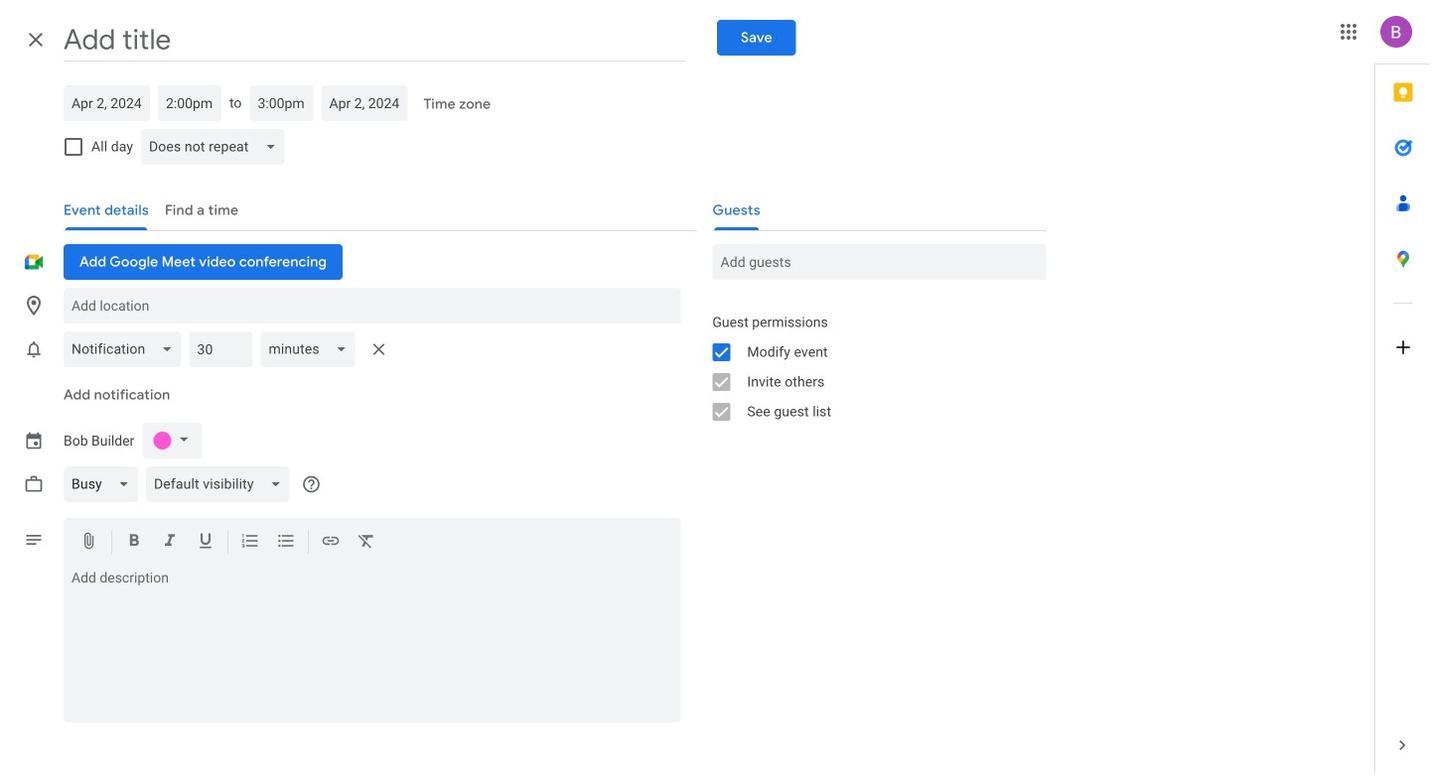 Task type: vqa. For each thing, say whether or not it's contained in the screenshot.
30 MINUTES BEFORE Element
yes



Task type: describe. For each thing, give the bounding box(es) containing it.
End time text field
[[258, 85, 305, 121]]

Add location text field
[[72, 288, 673, 324]]

30 minutes before element
[[64, 326, 395, 374]]

insert link image
[[321, 532, 341, 555]]

remove formatting image
[[357, 532, 377, 555]]



Task type: locate. For each thing, give the bounding box(es) containing it.
tab list
[[1376, 65, 1431, 718]]

italic image
[[160, 532, 180, 555]]

group
[[697, 308, 1047, 427]]

End date text field
[[329, 85, 400, 121]]

formatting options toolbar
[[64, 519, 681, 567]]

Start time text field
[[166, 85, 214, 121]]

Guests text field
[[721, 244, 1039, 280]]

numbered list image
[[240, 532, 260, 555]]

Minutes in advance for notification number field
[[197, 332, 245, 368]]

Title text field
[[64, 18, 685, 62]]

Start date text field
[[72, 85, 142, 121]]

underline image
[[196, 532, 216, 555]]

Description text field
[[64, 570, 681, 719]]

bulleted list image
[[276, 532, 296, 555]]

None field
[[141, 123, 293, 171], [64, 326, 189, 374], [261, 326, 363, 374], [64, 461, 146, 509], [146, 461, 297, 509], [141, 123, 293, 171], [64, 326, 189, 374], [261, 326, 363, 374], [64, 461, 146, 509], [146, 461, 297, 509]]

bold image
[[124, 532, 144, 555]]



